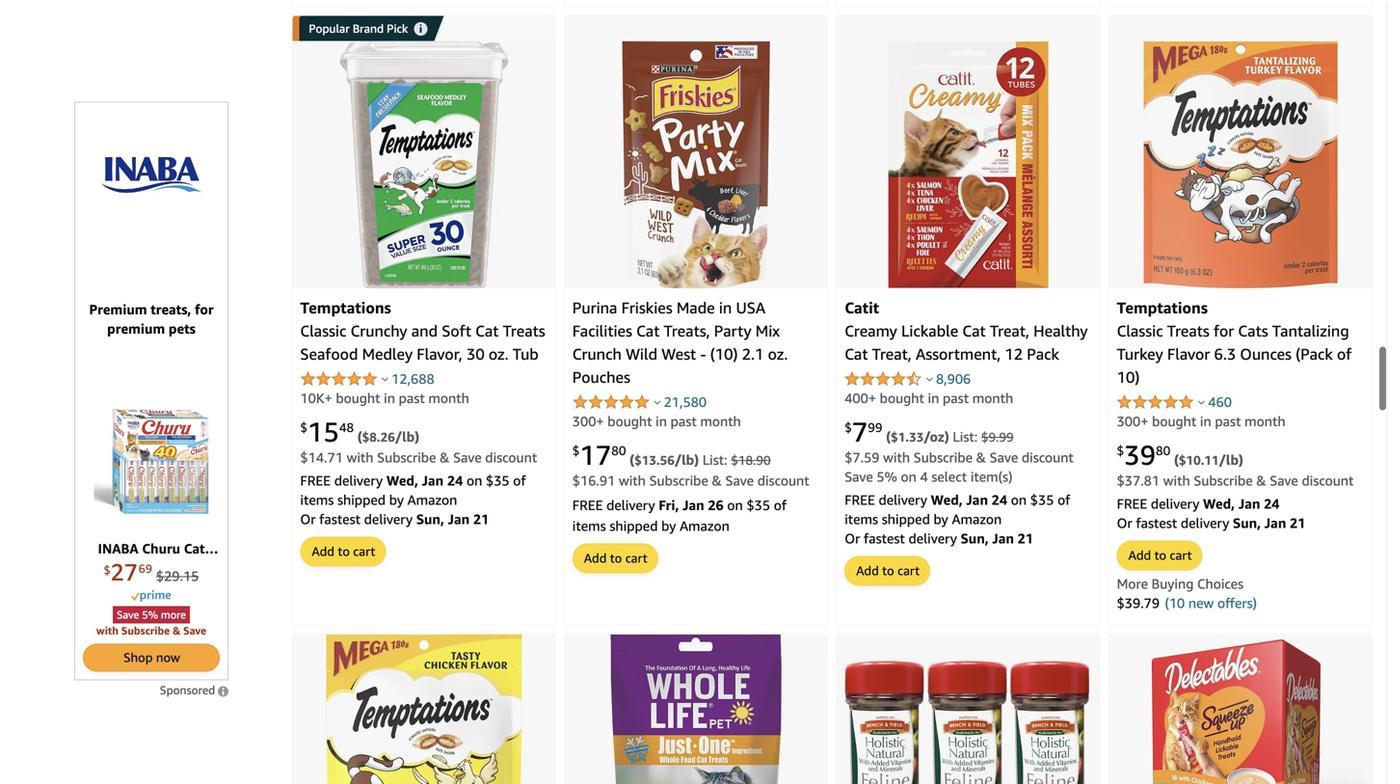 Task type: locate. For each thing, give the bounding box(es) containing it.
0 horizontal spatial $35
[[486, 473, 510, 488]]

in for 7
[[928, 390, 940, 406]]

on
[[901, 469, 917, 485], [467, 473, 483, 488], [1011, 492, 1027, 508], [728, 497, 743, 513]]

or fastest delivery sun, jan 21
[[300, 511, 489, 527], [845, 530, 1034, 546]]

temptations inside temptations classic crunchy and soft cat treats seafood medley flavor, 30 oz. tub
[[300, 298, 391, 317]]

or fastest delivery sun, jan 21 element down $ 15 48 ( $8.26 /lb) $14.71 with subscribe & save discount at left
[[300, 511, 489, 527]]

0 horizontal spatial or
[[300, 511, 316, 527]]

free delivery wed, jan 24 on $35 of items shipped by amazon element
[[300, 473, 526, 508], [845, 492, 1071, 527]]

in down 21,580 link
[[656, 413, 667, 429]]

1 horizontal spatial 80
[[1156, 443, 1171, 458]]

shipped down 4
[[882, 511, 931, 527]]

to for 7
[[883, 563, 895, 578]]

( inside $ 39 80 ( $10.11 /lb) $37.81 with subscribe & save discount free delivery wed, jan 24 or fastest delivery sun, jan 21
[[1175, 452, 1179, 468]]

0 horizontal spatial fastest
[[319, 511, 361, 527]]

0 horizontal spatial on $35 of items shipped by amazon
[[300, 473, 526, 508]]

2 horizontal spatial on $35 of items shipped by amazon
[[845, 492, 1071, 527]]

bought up $10.11
[[1153, 413, 1197, 429]]

( right 48
[[358, 429, 362, 445]]

treats up flavor on the right top of the page
[[1168, 322, 1210, 340]]

10k+ bought in past month
[[300, 390, 470, 406]]

& down the 10k+ bought in past month
[[440, 449, 450, 465]]

to for 39
[[1155, 548, 1167, 563]]

bought
[[336, 390, 380, 406], [880, 390, 925, 406], [608, 413, 652, 429], [1153, 413, 1197, 429]]

medley
[[362, 345, 413, 363]]

on right 26
[[728, 497, 743, 513]]

0 horizontal spatial shipped
[[338, 492, 386, 508]]

2 horizontal spatial wed,
[[1204, 496, 1236, 512]]

/lb) for 17
[[675, 452, 699, 468]]

by down $ 15 48 ( $8.26 /lb) $14.71 with subscribe & save discount at left
[[389, 492, 404, 508]]

soft
[[442, 322, 472, 340]]

in for 17
[[656, 413, 667, 429]]

classic inside temptations classic crunchy and soft cat treats seafood medley flavor, 30 oz. tub
[[300, 322, 347, 340]]

crunchy
[[351, 322, 408, 340]]

sun,
[[416, 511, 445, 527], [1233, 515, 1262, 531], [961, 530, 989, 546]]

2 classic from the left
[[1117, 322, 1164, 340]]

discount inside $ 39 80 ( $10.11 /lb) $37.81 with subscribe & save discount free delivery wed, jan 24 or fastest delivery sun, jan 21
[[1302, 473, 1354, 488]]

delivery
[[334, 473, 383, 488], [879, 492, 928, 508], [1151, 496, 1200, 512], [607, 497, 655, 513], [364, 511, 413, 527], [1181, 515, 1230, 531], [909, 530, 958, 546]]

/lb) for 15
[[395, 429, 420, 445]]

cat up 30
[[476, 322, 499, 340]]

delivery left fri,
[[607, 497, 655, 513]]

save inside $ 15 48 ( $8.26 /lb) $14.71 with subscribe & save discount
[[453, 449, 482, 465]]

300+ for 17
[[573, 413, 604, 429]]

amazon down $ 15 48 ( $8.26 /lb) $14.71 with subscribe & save discount at left
[[408, 492, 458, 508]]

by down fri,
[[662, 518, 676, 534]]

of
[[1338, 345, 1352, 363], [513, 473, 526, 488], [1058, 492, 1071, 508], [774, 497, 787, 513]]

sun, inside $ 39 80 ( $10.11 /lb) $37.81 with subscribe & save discount free delivery wed, jan 24 or fastest delivery sun, jan 21
[[1233, 515, 1262, 531]]

0 horizontal spatial 21
[[473, 511, 489, 527]]

1 horizontal spatial shipped
[[610, 518, 658, 534]]

sun, down the free delivery wed, jan 24 element
[[1233, 515, 1262, 531]]

1 300+ from the left
[[573, 413, 604, 429]]

21 for 15
[[473, 511, 489, 527]]

subscribe inside $ 7 99 ( $1.33 /oz) list: $9.99 $7.59 with subscribe & save discount save 5% on 4 select item(s)
[[914, 449, 973, 465]]

fastest down $14.71
[[319, 511, 361, 527]]

subscribe up fri,
[[650, 473, 709, 488]]

0 horizontal spatial temptations
[[300, 298, 391, 317]]

fastest down 5%
[[864, 530, 905, 546]]

/lb) inside $ 15 48 ( $8.26 /lb) $14.71 with subscribe & save discount
[[395, 429, 420, 445]]

$ up $16.91 in the left of the page
[[573, 443, 580, 458]]

& up the free delivery wed, jan 24 element
[[1257, 473, 1267, 488]]

with up 5%
[[884, 449, 911, 465]]

sun, for 7
[[961, 530, 989, 546]]

free down $37.81
[[1117, 496, 1148, 512]]

17
[[580, 439, 612, 471]]

2 horizontal spatial or
[[1117, 515, 1133, 531]]

or down $7.59
[[845, 530, 861, 546]]

save inside $ 39 80 ( $10.11 /lb) $37.81 with subscribe & save discount free delivery wed, jan 24 or fastest delivery sun, jan 21
[[1270, 473, 1299, 488]]

add to cart button for 17
[[574, 544, 657, 572]]

oz. right 30
[[489, 345, 509, 363]]

&
[[440, 449, 450, 465], [977, 449, 987, 465], [712, 473, 722, 488], [1257, 473, 1267, 488]]

0 horizontal spatial or fastest delivery sun, jan 21
[[300, 511, 489, 527]]

( inside $ 7 99 ( $1.33 /oz) list: $9.99 $7.59 with subscribe & save discount save 5% on 4 select item(s)
[[886, 429, 891, 445]]

1 horizontal spatial sun,
[[961, 530, 989, 546]]

80 left $10.11
[[1156, 443, 1171, 458]]

classic inside temptations classic treats for cats tantalizing turkey flavor 6.3 ounces (pack of 10)
[[1117, 322, 1164, 340]]

treat, down creamy
[[872, 345, 912, 363]]

add down $14.71
[[312, 544, 335, 559]]

healthy
[[1034, 322, 1088, 340]]

or inside $ 39 80 ( $10.11 /lb) $37.81 with subscribe & save discount free delivery wed, jan 24 or fastest delivery sun, jan 21
[[1117, 515, 1133, 531]]

1 horizontal spatial or fastest delivery sun, jan 21 element
[[845, 530, 1034, 546]]

0 vertical spatial free delivery wed, jan 24
[[300, 473, 467, 488]]

wed, down $ 15 48 ( $8.26 /lb) $14.71 with subscribe & save discount at left
[[387, 473, 419, 488]]

& up 26
[[712, 473, 722, 488]]

items down $14.71
[[300, 492, 334, 508]]

temptations classic crunchy and soft cat treats seafood medley flavor, 30 oz. tub image
[[339, 41, 509, 288]]

1 horizontal spatial 300+ bought in past month
[[1117, 413, 1286, 429]]

fastest down the free delivery wed, jan 24 element
[[1136, 515, 1178, 531]]

1 horizontal spatial 300+
[[1117, 413, 1149, 429]]

popover image left 460
[[1199, 400, 1206, 405]]

/lb) up the free delivery wed, jan 24 element
[[1220, 452, 1244, 468]]

0 vertical spatial treat,
[[990, 322, 1030, 340]]

on down $ 15 48 ( $8.26 /lb) $14.71 with subscribe & save discount at left
[[467, 473, 483, 488]]

2 horizontal spatial shipped
[[882, 511, 931, 527]]

39
[[1125, 439, 1156, 471]]

past
[[399, 390, 425, 406], [943, 390, 969, 406], [671, 413, 697, 429], [1216, 413, 1242, 429]]

/lb) inside $ 39 80 ( $10.11 /lb) $37.81 with subscribe & save discount free delivery wed, jan 24 or fastest delivery sun, jan 21
[[1220, 452, 1244, 468]]

or fastest delivery sun, jan 21 element for 7
[[845, 530, 1034, 546]]

in inside purina friskies made in usa facilities cat treats, party mix crunch wild west - (10) 2.1 oz. pouches
[[719, 298, 732, 317]]

free delivery wed, jan 24 down 4
[[845, 492, 1011, 508]]

temptations up 'crunchy' in the top of the page
[[300, 298, 391, 317]]

oz. right 2.1
[[768, 345, 788, 363]]

temptations
[[300, 298, 391, 317], [1117, 298, 1208, 317]]

1 horizontal spatial wed,
[[931, 492, 963, 508]]

items down $16.91 in the left of the page
[[573, 518, 606, 534]]

/lb) up fri,
[[675, 452, 699, 468]]

$16.91
[[573, 473, 616, 488]]

1 horizontal spatial classic
[[1117, 322, 1164, 340]]

0 horizontal spatial amazon
[[408, 492, 458, 508]]

add to cart
[[312, 544, 376, 559], [1129, 548, 1193, 563], [584, 551, 648, 565], [857, 563, 920, 578]]

purina friskies made in usa facilities cat treats, party mix crunch wild west - (10) 2.1 oz. pouches link
[[573, 298, 788, 386]]

free delivery wed, jan 24 on $35 of items shipped by amazon element down select
[[845, 492, 1071, 527]]

past down 8,906
[[943, 390, 969, 406]]

$35 for 7
[[1031, 492, 1054, 508]]

0 horizontal spatial popover image
[[654, 400, 661, 405]]

delivery down 4
[[909, 530, 958, 546]]

wed, down $10.11
[[1204, 496, 1236, 512]]

sun, down item(s)
[[961, 530, 989, 546]]

turkey
[[1117, 345, 1164, 363]]

month for 7
[[973, 390, 1014, 406]]

by down select
[[934, 511, 949, 527]]

( for 17
[[630, 452, 635, 468]]

2 300+ from the left
[[1117, 413, 1149, 429]]

460
[[1209, 394, 1233, 410]]

( inside $ 17 80 ( $13.56 /lb) list: $18.90 $16.91 with subscribe & save discount
[[630, 452, 635, 468]]

1 vertical spatial free delivery wed, jan 24
[[845, 492, 1011, 508]]

0 vertical spatial list:
[[953, 429, 978, 445]]

add for 7
[[857, 563, 879, 578]]

ounces
[[1241, 345, 1292, 363]]

-
[[700, 345, 706, 363]]

2 oz. from the left
[[768, 345, 788, 363]]

1 horizontal spatial free delivery wed, jan 24
[[845, 492, 1011, 508]]

300+ up 39
[[1117, 413, 1149, 429]]

1 horizontal spatial /lb)
[[675, 452, 699, 468]]

hartz delectables squeeze up variety packs interactive lickable wet cat treats, 54 count image
[[1117, 639, 1365, 784]]

80
[[612, 443, 626, 458], [1156, 443, 1171, 458]]

free down $7.59
[[845, 492, 876, 508]]

oz. inside purina friskies made in usa facilities cat treats, party mix crunch wild west - (10) 2.1 oz. pouches
[[768, 345, 788, 363]]

items
[[300, 492, 334, 508], [845, 511, 879, 527], [573, 518, 606, 534]]

0 horizontal spatial 300+ bought in past month
[[573, 413, 741, 429]]

99
[[868, 420, 883, 435]]

0 horizontal spatial or fastest delivery sun, jan 21 element
[[300, 511, 489, 527]]

300+ bought in past month for 17
[[573, 413, 741, 429]]

0 horizontal spatial sun,
[[416, 511, 445, 527]]

popover image
[[927, 377, 933, 381], [654, 400, 661, 405], [1199, 400, 1206, 405]]

list: inside $ 17 80 ( $13.56 /lb) list: $18.90 $16.91 with subscribe & save discount
[[703, 452, 728, 468]]

on $35 of items shipped by amazon
[[300, 473, 526, 508], [845, 492, 1071, 527], [573, 497, 787, 534]]

0 horizontal spatial items
[[300, 492, 334, 508]]

temptations inside temptations classic treats for cats tantalizing turkey flavor 6.3 ounces (pack of 10)
[[1117, 298, 1208, 317]]

1 horizontal spatial 24
[[992, 492, 1008, 508]]

2 horizontal spatial items
[[845, 511, 879, 527]]

1 80 from the left
[[612, 443, 626, 458]]

24 for 7
[[992, 492, 1008, 508]]

1 temptations from the left
[[300, 298, 391, 317]]

$35
[[486, 473, 510, 488], [1031, 492, 1054, 508], [747, 497, 771, 513]]

add to cart for 15
[[312, 544, 376, 559]]

popover image left 21,580
[[654, 400, 661, 405]]

treat, up 12
[[990, 322, 1030, 340]]

( right "99" at bottom
[[886, 429, 891, 445]]

wild
[[626, 345, 658, 363]]

with
[[347, 449, 374, 465], [884, 449, 911, 465], [619, 473, 646, 488], [1164, 473, 1191, 488]]

fastest for 7
[[864, 530, 905, 546]]

( right 17
[[630, 452, 635, 468]]

or fastest delivery sun, jan 21 element
[[300, 511, 489, 527], [1117, 515, 1306, 531], [845, 530, 1034, 546]]

fri,
[[659, 497, 679, 513]]

month
[[429, 390, 470, 406], [973, 390, 1014, 406], [700, 413, 741, 429], [1245, 413, 1286, 429]]

in up party
[[719, 298, 732, 317]]

subscribe down $8.26
[[377, 449, 436, 465]]

0 horizontal spatial 24
[[447, 473, 463, 488]]

& up item(s)
[[977, 449, 987, 465]]

free
[[300, 473, 331, 488], [845, 492, 876, 508], [1117, 496, 1148, 512], [573, 497, 603, 513]]

shipped down $14.71
[[338, 492, 386, 508]]

tub
[[513, 345, 539, 363]]

1 horizontal spatial amazon
[[680, 518, 730, 534]]

1 classic from the left
[[300, 322, 347, 340]]

past down 21,580
[[671, 413, 697, 429]]

1 horizontal spatial oz.
[[768, 345, 788, 363]]

cat inside purina friskies made in usa facilities cat treats, party mix crunch wild west - (10) 2.1 oz. pouches
[[637, 322, 660, 340]]

with down $10.11
[[1164, 473, 1191, 488]]

& inside $ 39 80 ( $10.11 /lb) $37.81 with subscribe & save discount free delivery wed, jan 24 or fastest delivery sun, jan 21
[[1257, 473, 1267, 488]]

0 horizontal spatial list:
[[703, 452, 728, 468]]

$ inside $ 17 80 ( $13.56 /lb) list: $18.90 $16.91 with subscribe & save discount
[[573, 443, 580, 458]]

0 horizontal spatial by
[[389, 492, 404, 508]]

fastest inside $ 39 80 ( $10.11 /lb) $37.81 with subscribe & save discount free delivery wed, jan 24 or fastest delivery sun, jan 21
[[1136, 515, 1178, 531]]

2 horizontal spatial 21
[[1290, 515, 1306, 531]]

fastest for 15
[[319, 511, 361, 527]]

bench & field holistic natural healthy kitty cat treats | crunchy fish-shaped bites | delicious seafood flavored snack, 3-... image
[[845, 660, 1092, 784]]

2 treats from the left
[[1168, 322, 1210, 340]]

$ left "99" at bottom
[[845, 420, 852, 435]]

list: inside $ 7 99 ( $1.33 /oz) list: $9.99 $7.59 with subscribe & save discount save 5% on 4 select item(s)
[[953, 429, 978, 445]]

to for 15
[[338, 544, 350, 559]]

past for 7
[[943, 390, 969, 406]]

2 horizontal spatial or fastest delivery sun, jan 21 element
[[1117, 515, 1306, 531]]

subscribe up select
[[914, 449, 973, 465]]

amazon for 15
[[408, 492, 458, 508]]

1 horizontal spatial or fastest delivery sun, jan 21
[[845, 530, 1034, 546]]

( right 39
[[1175, 452, 1179, 468]]

1 vertical spatial treat,
[[872, 345, 912, 363]]

wed,
[[387, 473, 419, 488], [931, 492, 963, 508], [1204, 496, 1236, 512]]

past for 15
[[399, 390, 425, 406]]

add to cart for 39
[[1129, 548, 1193, 563]]

free delivery wed, jan 24 on $35 of items shipped by amazon element down $ 15 48 ( $8.26 /lb) $14.71 with subscribe & save discount at left
[[300, 473, 526, 508]]

on left 4
[[901, 469, 917, 485]]

1 vertical spatial or fastest delivery sun, jan 21
[[845, 530, 1034, 546]]

free delivery wed, jan 24
[[300, 473, 467, 488], [845, 492, 1011, 508]]

shipped down free delivery fri, jan 26
[[610, 518, 658, 534]]

1 horizontal spatial popover image
[[927, 377, 933, 381]]

classic treats for cats tantalizing turkey flavor 6.3 ounces (pack of 10) link
[[1117, 322, 1352, 386]]

or for 15
[[300, 511, 316, 527]]

80 left $13.56
[[612, 443, 626, 458]]

treats
[[503, 322, 546, 340], [1168, 322, 1210, 340]]

or down $14.71
[[300, 511, 316, 527]]

with inside $ 15 48 ( $8.26 /lb) $14.71 with subscribe & save discount
[[347, 449, 374, 465]]

free down $14.71
[[300, 473, 331, 488]]

$ up $37.81
[[1117, 443, 1125, 458]]

past down 460
[[1216, 413, 1242, 429]]

80 for 39
[[1156, 443, 1171, 458]]

past for 17
[[671, 413, 697, 429]]

add down free delivery fri, jan 26
[[584, 551, 607, 565]]

month up $9.99
[[973, 390, 1014, 406]]

bought up $1.33
[[880, 390, 925, 406]]

temptations classic crunchy and soft cat treats tasty chicken flavor, 6.3 oz, pack of 10 image
[[326, 634, 522, 784]]

list:
[[953, 429, 978, 445], [703, 452, 728, 468]]

$7.59
[[845, 449, 880, 465]]

$ down 10k+
[[300, 420, 308, 435]]

300+ up 17
[[573, 413, 604, 429]]

oz. inside temptations classic crunchy and soft cat treats seafood medley flavor, 30 oz. tub
[[489, 345, 509, 363]]

& inside $ 15 48 ( $8.26 /lb) $14.71 with subscribe & save discount
[[440, 449, 450, 465]]

classic for 15
[[300, 322, 347, 340]]

1 300+ bought in past month from the left
[[573, 413, 741, 429]]

2 horizontal spatial amazon
[[952, 511, 1002, 527]]

0 horizontal spatial /lb)
[[395, 429, 420, 445]]

or fastest delivery sun, jan 21 down select
[[845, 530, 1034, 546]]

add for 39
[[1129, 548, 1152, 563]]

past down 12,688
[[399, 390, 425, 406]]

of inside temptations classic treats for cats tantalizing turkey flavor 6.3 ounces (pack of 10)
[[1338, 345, 1352, 363]]

with down $8.26
[[347, 449, 374, 465]]

0 horizontal spatial classic
[[300, 322, 347, 340]]

add up more
[[1129, 548, 1152, 563]]

0 horizontal spatial 80
[[612, 443, 626, 458]]

0 horizontal spatial oz.
[[489, 345, 509, 363]]

with down $13.56
[[619, 473, 646, 488]]

add for 17
[[584, 551, 607, 565]]

cart for 7
[[898, 563, 920, 578]]

classic for 39
[[1117, 322, 1164, 340]]

( inside $ 15 48 ( $8.26 /lb) $14.71 with subscribe & save discount
[[358, 429, 362, 445]]

0 horizontal spatial wed,
[[387, 473, 419, 488]]

buying
[[1152, 576, 1194, 592]]

in down popover image
[[384, 390, 395, 406]]

2 horizontal spatial fastest
[[1136, 515, 1178, 531]]

amazon down 26
[[680, 518, 730, 534]]

with inside $ 7 99 ( $1.33 /oz) list: $9.99 $7.59 with subscribe & save discount save 5% on 4 select item(s)
[[884, 449, 911, 465]]

2 horizontal spatial 24
[[1264, 496, 1280, 512]]

$ inside $ 15 48 ( $8.26 /lb) $14.71 with subscribe & save discount
[[300, 420, 308, 435]]

2 horizontal spatial by
[[934, 511, 949, 527]]

on $35 of items shipped by amazon down $ 17 80 ( $13.56 /lb) list: $18.90 $16.91 with subscribe & save discount
[[573, 497, 787, 534]]

in down 8,906
[[928, 390, 940, 406]]

cart
[[353, 544, 376, 559], [1170, 548, 1193, 563], [626, 551, 648, 565], [898, 563, 920, 578]]

subscribe inside $ 15 48 ( $8.26 /lb) $14.71 with subscribe & save discount
[[377, 449, 436, 465]]

/lb) down the 10k+ bought in past month
[[395, 429, 420, 445]]

0 vertical spatial or fastest delivery sun, jan 21
[[300, 511, 489, 527]]

0 horizontal spatial treats
[[503, 322, 546, 340]]

or for 7
[[845, 530, 861, 546]]

1 horizontal spatial list:
[[953, 429, 978, 445]]

cart for 15
[[353, 544, 376, 559]]

choices
[[1198, 576, 1244, 592]]

21 for 7
[[1018, 530, 1034, 546]]

treats inside temptations classic crunchy and soft cat treats seafood medley flavor, 30 oz. tub
[[503, 322, 546, 340]]

or fastest delivery sun, jan 21 for 7
[[845, 530, 1034, 546]]

of for free delivery fri, jan 26 on $35 of items shipped by amazon element on the bottom of the page
[[774, 497, 787, 513]]

cat inside temptations classic crunchy and soft cat treats seafood medley flavor, 30 oz. tub
[[476, 322, 499, 340]]

$ 39 80 ( $10.11 /lb) $37.81 with subscribe & save discount free delivery wed, jan 24 or fastest delivery sun, jan 21
[[1117, 439, 1354, 531]]

west
[[662, 345, 696, 363]]

1 horizontal spatial fastest
[[864, 530, 905, 546]]

300+ bought in past month down 460
[[1117, 413, 1286, 429]]

(
[[358, 429, 362, 445], [886, 429, 891, 445], [630, 452, 635, 468], [1175, 452, 1179, 468]]

400+
[[845, 390, 877, 406]]

classic up turkey
[[1117, 322, 1164, 340]]

temptations classic treats for cats tantalizing turkey flavor 6.3 ounces (pack of 10)
[[1117, 298, 1352, 386]]

month for 15
[[429, 390, 470, 406]]

0 horizontal spatial free delivery wed, jan 24
[[300, 473, 467, 488]]

discount
[[485, 449, 537, 465], [1022, 449, 1074, 465], [758, 473, 810, 488], [1302, 473, 1354, 488]]

300+ bought in past month
[[573, 413, 741, 429], [1117, 413, 1286, 429]]

fastest
[[319, 511, 361, 527], [1136, 515, 1178, 531], [864, 530, 905, 546]]

80 inside $ 39 80 ( $10.11 /lb) $37.81 with subscribe & save discount free delivery wed, jan 24 or fastest delivery sun, jan 21
[[1156, 443, 1171, 458]]

or down $37.81
[[1117, 515, 1133, 531]]

/lb) inside $ 17 80 ( $13.56 /lb) list: $18.90 $16.91 with subscribe & save discount
[[675, 452, 699, 468]]

shipped for 7
[[882, 511, 931, 527]]

to
[[338, 544, 350, 559], [1155, 548, 1167, 563], [610, 551, 622, 565], [883, 563, 895, 578]]

$
[[300, 420, 308, 435], [845, 420, 852, 435], [573, 443, 580, 458], [1117, 443, 1125, 458]]

2 horizontal spatial $35
[[1031, 492, 1054, 508]]

wed, down select
[[931, 492, 963, 508]]

(10
[[1165, 595, 1186, 611]]

0 horizontal spatial 300+
[[573, 413, 604, 429]]

2 horizontal spatial /lb)
[[1220, 452, 1244, 468]]

amazon down item(s)
[[952, 511, 1002, 527]]

1 horizontal spatial 21
[[1018, 530, 1034, 546]]

2 80 from the left
[[1156, 443, 1171, 458]]

1 horizontal spatial treats
[[1168, 322, 1210, 340]]

free delivery wed, jan 24 on $35 of items shipped by amazon element for 15
[[300, 473, 526, 508]]

sun, down $ 15 48 ( $8.26 /lb) $14.71 with subscribe & save discount at left
[[416, 511, 445, 527]]

1 vertical spatial list:
[[703, 452, 728, 468]]

bought for 15
[[336, 390, 380, 406]]

facilities
[[573, 322, 633, 340]]

$ for 7
[[845, 420, 852, 435]]

1 horizontal spatial temptations
[[1117, 298, 1208, 317]]

(pack
[[1296, 345, 1334, 363]]

0 horizontal spatial free delivery wed, jan 24 on $35 of items shipped by amazon element
[[300, 473, 526, 508]]

or
[[300, 511, 316, 527], [1117, 515, 1133, 531], [845, 530, 861, 546]]

1 oz. from the left
[[489, 345, 509, 363]]

add down 5%
[[857, 563, 879, 578]]

$ inside $ 7 99 ( $1.33 /oz) list: $9.99 $7.59 with subscribe & save discount save 5% on 4 select item(s)
[[845, 420, 852, 435]]

2 temptations from the left
[[1117, 298, 1208, 317]]

bought for 7
[[880, 390, 925, 406]]

subscribe
[[377, 449, 436, 465], [914, 449, 973, 465], [650, 473, 709, 488], [1194, 473, 1253, 488]]

1 horizontal spatial free delivery wed, jan 24 on $35 of items shipped by amazon element
[[845, 492, 1071, 527]]

wed, inside $ 39 80 ( $10.11 /lb) $37.81 with subscribe & save discount free delivery wed, jan 24 or fastest delivery sun, jan 21
[[1204, 496, 1236, 512]]

1 horizontal spatial or
[[845, 530, 861, 546]]

21
[[473, 511, 489, 527], [1290, 515, 1306, 531], [1018, 530, 1034, 546]]

temptations up turkey
[[1117, 298, 1208, 317]]

delivery down the free delivery wed, jan 24 element
[[1181, 515, 1230, 531]]

1 treats from the left
[[503, 322, 546, 340]]

on $35 of items shipped by amazon down select
[[845, 492, 1071, 527]]

10k+
[[300, 390, 332, 406]]

shipped
[[338, 492, 386, 508], [882, 511, 931, 527], [610, 518, 658, 534]]

80 inside $ 17 80 ( $13.56 /lb) list: $18.90 $16.91 with subscribe & save discount
[[612, 443, 626, 458]]

2 300+ bought in past month from the left
[[1117, 413, 1286, 429]]

2 horizontal spatial sun,
[[1233, 515, 1262, 531]]

pick
[[387, 22, 408, 35]]

cat down friskies
[[637, 322, 660, 340]]

300+
[[573, 413, 604, 429], [1117, 413, 1149, 429]]

1 horizontal spatial by
[[662, 518, 676, 534]]



Task type: vqa. For each thing, say whether or not it's contained in the screenshot.
save in "$ 39 80 ( $10.11 /lb) $37.81 with Subscribe & Save discount FREE delivery Wed, Jan 24 Or fastest delivery Sun, Jan 21"
yes



Task type: describe. For each thing, give the bounding box(es) containing it.
on for free delivery fri, jan 26 on $35 of items shipped by amazon element on the bottom of the page
[[728, 497, 743, 513]]

with inside $ 17 80 ( $13.56 /lb) list: $18.90 $16.91 with subscribe & save discount
[[619, 473, 646, 488]]

temptations for 15
[[300, 298, 391, 317]]

or fastest delivery sun, jan 21 for 15
[[300, 511, 489, 527]]

new
[[1189, 595, 1215, 611]]

temptations for 39
[[1117, 298, 1208, 317]]

1 horizontal spatial on $35 of items shipped by amazon
[[573, 497, 787, 534]]

for
[[1214, 322, 1235, 340]]

discount inside $ 15 48 ( $8.26 /lb) $14.71 with subscribe & save discount
[[485, 449, 537, 465]]

400+ bought in past month
[[845, 390, 1014, 406]]

list: for 17
[[703, 452, 728, 468]]

free down $16.91 in the left of the page
[[573, 497, 603, 513]]

classic crunchy and soft cat treats seafood medley flavor, 30 oz. tub link
[[300, 322, 546, 363]]

whole life pet freeze dried chicken cat treats - human grade - one ingredient - sourced and made in the usa image
[[610, 634, 782, 784]]

temptations classic treats for cats tantalizing turkey flavor 6.3 ounces (pack of 10) image
[[1144, 41, 1338, 288]]

save inside $ 17 80 ( $13.56 /lb) list: $18.90 $16.91 with subscribe & save discount
[[726, 473, 754, 488]]

2.1
[[742, 345, 764, 363]]

delivery down 5%
[[879, 492, 928, 508]]

lickable
[[902, 322, 959, 340]]

$10.11
[[1179, 453, 1220, 468]]

items for 15
[[300, 492, 334, 508]]

delivery down $8.26
[[364, 511, 413, 527]]

1 horizontal spatial items
[[573, 518, 606, 534]]

8,906
[[936, 371, 971, 387]]

popover image
[[382, 377, 389, 381]]

(10 new offers) link
[[1165, 595, 1258, 611]]

flavor,
[[417, 345, 463, 363]]

460 link
[[1209, 394, 1233, 410]]

tantalizing
[[1273, 322, 1350, 340]]

/oz)
[[924, 429, 950, 445]]

friskies
[[622, 298, 673, 317]]

12,688
[[392, 371, 435, 387]]

on for free delivery wed, jan 24 on $35 of items shipped by amazon element related to 15
[[467, 473, 483, 488]]

1 horizontal spatial $35
[[747, 497, 771, 513]]

$13.56
[[635, 453, 675, 468]]

24 inside $ 39 80 ( $10.11 /lb) $37.81 with subscribe & save discount free delivery wed, jan 24 or fastest delivery sun, jan 21
[[1264, 496, 1280, 512]]

catit
[[845, 298, 880, 317]]

$18.90
[[731, 453, 771, 468]]

purina friskies made in usa facilities cat treats, party mix crunch wild west - (10) 2.1 oz. pouches
[[573, 298, 788, 386]]

select
[[932, 469, 967, 485]]

purina
[[573, 298, 618, 317]]

add for 15
[[312, 544, 335, 559]]

amazon for 7
[[952, 511, 1002, 527]]

on $35 of items shipped by amazon for 7
[[845, 492, 1071, 527]]

of for free delivery wed, jan 24 on $35 of items shipped by amazon element related to 15
[[513, 473, 526, 488]]

offers)
[[1218, 595, 1258, 611]]

creamy
[[845, 322, 898, 340]]

brand
[[353, 22, 384, 35]]

(10)
[[711, 345, 738, 363]]

on inside $ 7 99 ( $1.33 /oz) list: $9.99 $7.59 with subscribe & save discount save 5% on 4 select item(s)
[[901, 469, 917, 485]]

add to cart button for 39
[[1118, 541, 1202, 569]]

party
[[714, 322, 752, 340]]

pouches
[[573, 368, 631, 386]]

cats
[[1239, 322, 1269, 340]]

$9.99
[[982, 430, 1014, 445]]

and
[[412, 322, 438, 340]]

21 inside $ 39 80 ( $10.11 /lb) $37.81 with subscribe & save discount free delivery wed, jan 24 or fastest delivery sun, jan 21
[[1290, 515, 1306, 531]]

$1.33
[[891, 430, 924, 445]]

more
[[1117, 576, 1149, 592]]

on for 7's free delivery wed, jan 24 on $35 of items shipped by amazon element
[[1011, 492, 1027, 508]]

$14.71
[[300, 449, 343, 465]]

wed, for 15
[[387, 473, 419, 488]]

treats inside temptations classic treats for cats tantalizing turkey flavor 6.3 ounces (pack of 10)
[[1168, 322, 1210, 340]]

( for 7
[[886, 429, 891, 445]]

6.3
[[1215, 345, 1237, 363]]

$37.81
[[1117, 473, 1160, 488]]

free delivery wed, jan 24 element
[[1117, 496, 1280, 512]]

pack
[[1027, 345, 1060, 363]]

shipped for 15
[[338, 492, 386, 508]]

7
[[852, 416, 868, 448]]

24 for 15
[[447, 473, 463, 488]]

12,688 link
[[392, 371, 435, 387]]

12
[[1005, 345, 1023, 363]]

sun, for 15
[[416, 511, 445, 527]]

15
[[308, 416, 339, 448]]

on $35 of items shipped by amazon for 15
[[300, 473, 526, 508]]

free delivery fri, jan 26
[[573, 497, 728, 513]]

by for 15
[[389, 492, 404, 508]]

bought for 17
[[608, 413, 652, 429]]

cart for 39
[[1170, 548, 1193, 563]]

delivery down $37.81
[[1151, 496, 1200, 512]]

80 for 17
[[612, 443, 626, 458]]

4
[[921, 469, 928, 485]]

in for 15
[[384, 390, 395, 406]]

with inside $ 39 80 ( $10.11 /lb) $37.81 with subscribe & save discount free delivery wed, jan 24 or fastest delivery sun, jan 21
[[1164, 473, 1191, 488]]

creamy lickable cat treat, healthy cat treat, assortment, 12 pack link
[[845, 322, 1088, 363]]

$8.26
[[362, 430, 395, 445]]

in down 460
[[1201, 413, 1212, 429]]

more buying choices $39.79 (10 new offers)
[[1117, 576, 1258, 611]]

flavor
[[1168, 345, 1211, 363]]

cart for 17
[[626, 551, 648, 565]]

10)
[[1117, 368, 1140, 386]]

$35 for 15
[[486, 473, 510, 488]]

300+ bought in past month for 39
[[1117, 413, 1286, 429]]

by for 7
[[934, 511, 949, 527]]

purina friskies made in usa facilities cat treats, party mix crunch wild west - (10) 2.1 oz. pouches image
[[622, 41, 771, 288]]

free delivery wed, jan 24 for 15
[[300, 473, 467, 488]]

mix
[[756, 322, 780, 340]]

made
[[677, 298, 715, 317]]

item(s)
[[971, 469, 1013, 485]]

free delivery wed, jan 24 for 7
[[845, 492, 1011, 508]]

1 horizontal spatial treat,
[[990, 322, 1030, 340]]

21,580 link
[[664, 394, 707, 410]]

free delivery fri, jan 26 on $35 of items shipped by amazon element
[[573, 497, 787, 534]]

$ for 15
[[300, 420, 308, 435]]

popular
[[309, 22, 350, 35]]

or fastest delivery sun, jan 21 element for 39
[[1117, 515, 1306, 531]]

add to cart button for 7
[[846, 557, 930, 585]]

popular brand pick
[[309, 22, 408, 35]]

2 horizontal spatial popover image
[[1199, 400, 1206, 405]]

crunch
[[573, 345, 622, 363]]

wed, for 7
[[931, 492, 963, 508]]

shipped inside free delivery fri, jan 26 on $35 of items shipped by amazon element
[[610, 518, 658, 534]]

$ for 17
[[573, 443, 580, 458]]

8,906 link
[[936, 371, 971, 387]]

cat down creamy
[[845, 345, 868, 363]]

month for 17
[[700, 413, 741, 429]]

popover image for 17
[[654, 400, 661, 405]]

subscribe inside $ 39 80 ( $10.11 /lb) $37.81 with subscribe & save discount free delivery wed, jan 24 or fastest delivery sun, jan 21
[[1194, 473, 1253, 488]]

assortment,
[[916, 345, 1001, 363]]

add to cart for 17
[[584, 551, 648, 565]]

sponsored link
[[160, 683, 229, 697]]

& inside $ 17 80 ( $13.56 /lb) list: $18.90 $16.91 with subscribe & save discount
[[712, 473, 722, 488]]

catit creamy lickable cat treat, healthy cat treat, assortment, 12 pack image
[[888, 41, 1049, 288]]

to for 17
[[610, 551, 622, 565]]

seafood
[[300, 345, 358, 363]]

or fastest delivery sun, jan 21 element for 15
[[300, 511, 489, 527]]

popover image for 7
[[927, 377, 933, 381]]

discount inside $ 17 80 ( $13.56 /lb) list: $18.90 $16.91 with subscribe & save discount
[[758, 473, 810, 488]]

sponsored
[[160, 683, 215, 697]]

usa
[[736, 298, 766, 317]]

delivery down $14.71
[[334, 473, 383, 488]]

add to cart for 7
[[857, 563, 920, 578]]

5%
[[877, 469, 898, 485]]

30
[[467, 345, 485, 363]]

list: for 7
[[953, 429, 978, 445]]

( for 15
[[358, 429, 362, 445]]

catit creamy lickable cat treat, healthy cat treat, assortment, 12 pack
[[845, 298, 1088, 363]]

add to cart button for 15
[[301, 538, 385, 566]]

treats,
[[664, 322, 710, 340]]

26
[[708, 497, 724, 513]]

21,580
[[664, 394, 707, 410]]

$ 15 48 ( $8.26 /lb) $14.71 with subscribe & save discount
[[300, 416, 537, 465]]

& inside $ 7 99 ( $1.33 /oz) list: $9.99 $7.59 with subscribe & save discount save 5% on 4 select item(s)
[[977, 449, 987, 465]]

300+ for 39
[[1117, 413, 1149, 429]]

$ 17 80 ( $13.56 /lb) list: $18.90 $16.91 with subscribe & save discount
[[573, 439, 810, 488]]

subscribe inside $ 17 80 ( $13.56 /lb) list: $18.90 $16.91 with subscribe & save discount
[[650, 473, 709, 488]]

$ 7 99 ( $1.33 /oz) list: $9.99 $7.59 with subscribe & save discount save 5% on 4 select item(s)
[[845, 416, 1074, 485]]

items for 7
[[845, 511, 879, 527]]

48
[[339, 420, 354, 435]]

of for 7's free delivery wed, jan 24 on $35 of items shipped by amazon element
[[1058, 492, 1071, 508]]

cat up assortment, at the right of the page
[[963, 322, 986, 340]]

free delivery wed, jan 24 on $35 of items shipped by amazon element for 7
[[845, 492, 1071, 527]]

free inside $ 39 80 ( $10.11 /lb) $37.81 with subscribe & save discount free delivery wed, jan 24 or fastest delivery sun, jan 21
[[1117, 496, 1148, 512]]

discount inside $ 7 99 ( $1.33 /oz) list: $9.99 $7.59 with subscribe & save discount save 5% on 4 select item(s)
[[1022, 449, 1074, 465]]

0 horizontal spatial treat,
[[872, 345, 912, 363]]

month down ounces
[[1245, 413, 1286, 429]]

$ inside $ 39 80 ( $10.11 /lb) $37.81 with subscribe & save discount free delivery wed, jan 24 or fastest delivery sun, jan 21
[[1117, 443, 1125, 458]]

$39.79
[[1117, 595, 1160, 611]]



